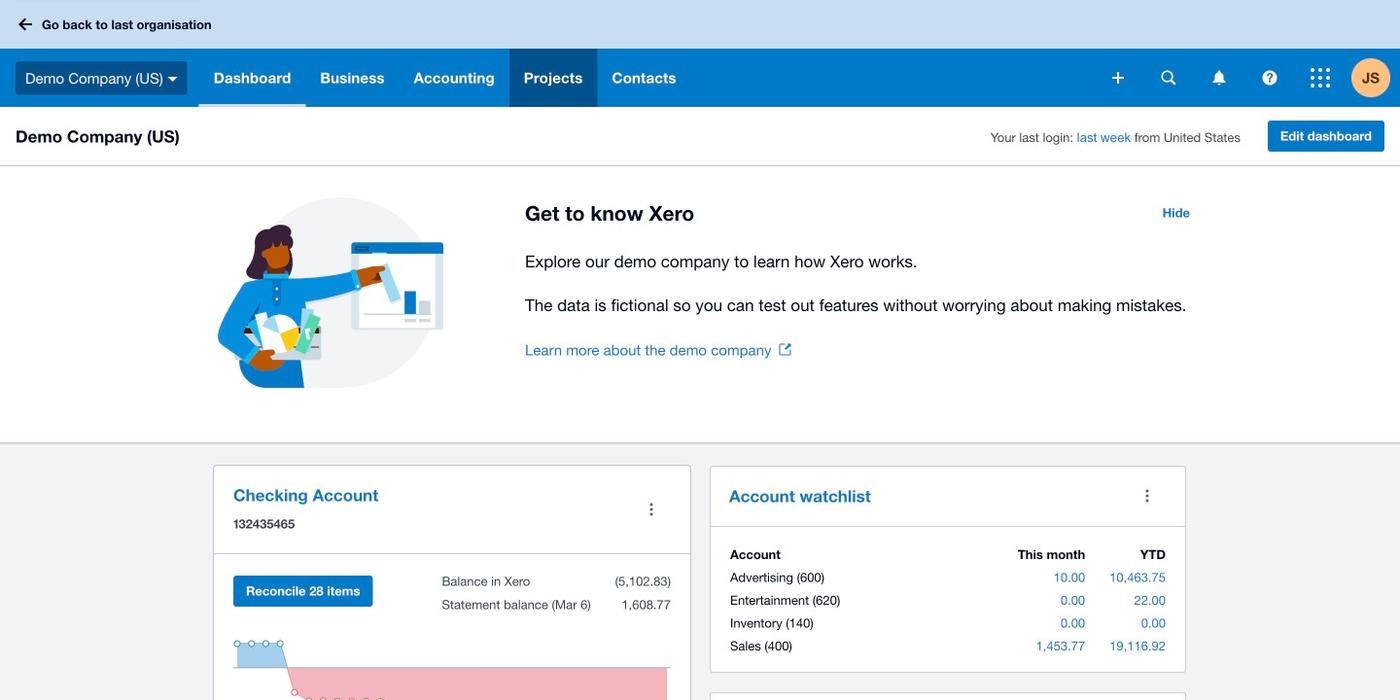 Task type: describe. For each thing, give the bounding box(es) containing it.
svg image
[[1263, 71, 1277, 85]]



Task type: locate. For each thing, give the bounding box(es) containing it.
svg image
[[18, 18, 32, 31], [1311, 68, 1330, 88], [1162, 71, 1176, 85], [1213, 71, 1226, 85], [1113, 72, 1124, 84], [168, 77, 178, 81]]

banner
[[0, 0, 1400, 107]]

manage menu toggle image
[[632, 490, 671, 529]]

intro banner body element
[[525, 248, 1202, 319]]



Task type: vqa. For each thing, say whether or not it's contained in the screenshot.
TS popup button on the right of the page
no



